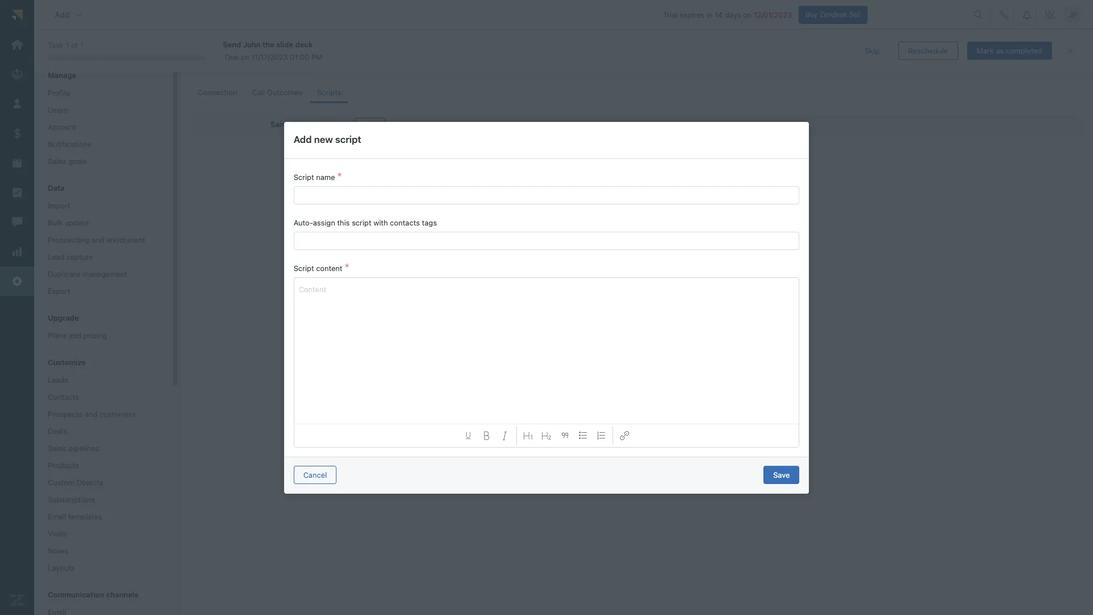 Task type: locate. For each thing, give the bounding box(es) containing it.
1 sales from the top
[[48, 157, 66, 166]]

outcomes
[[267, 88, 303, 97]]

on right due
[[241, 52, 249, 61]]

duplicate
[[48, 270, 80, 279]]

script right call
[[390, 141, 409, 150]]

call right sample
[[300, 120, 313, 129]]

script inside button
[[390, 141, 409, 150]]

account
[[48, 123, 76, 132]]

buy zendesk sell
[[806, 10, 862, 19]]

skip
[[865, 46, 880, 55]]

content
[[316, 264, 343, 273]]

sample
[[271, 120, 298, 129]]

2 1 from the left
[[80, 41, 83, 50]]

templates
[[68, 512, 102, 521]]

send
[[223, 40, 241, 49]]

1 horizontal spatial 1
[[80, 41, 83, 50]]

this
[[337, 218, 350, 227]]

mark
[[977, 46, 995, 55]]

add button
[[46, 3, 92, 26]]

0 vertical spatial contacts
[[258, 62, 288, 71]]

1 vertical spatial call
[[252, 88, 265, 97]]

jp
[[1069, 10, 1078, 19]]

0 vertical spatial sales
[[48, 157, 66, 166]]

task
[[48, 41, 64, 50]]

0 vertical spatial on
[[744, 10, 752, 19]]

sales goals link
[[43, 154, 162, 169]]

1 horizontal spatial add
[[294, 134, 312, 145]]

1 vertical spatial sales
[[48, 444, 66, 453]]

script
[[335, 134, 362, 145], [390, 141, 409, 150], [352, 218, 372, 227]]

reschedule button
[[899, 42, 959, 60]]

add
[[55, 9, 69, 19], [294, 134, 312, 145], [360, 141, 374, 150]]

and for customers
[[85, 410, 97, 419]]

call outcomes
[[252, 88, 303, 97]]

0 horizontal spatial contacts
[[258, 62, 288, 71]]

0 vertical spatial script
[[315, 120, 337, 129]]

add for add call script
[[360, 141, 374, 150]]

upgrade
[[48, 313, 79, 323]]

pipelines
[[68, 444, 99, 453]]

connection
[[198, 88, 237, 97]]

bell image
[[1023, 10, 1032, 19]]

bold image
[[483, 431, 492, 440]]

script for script content
[[294, 264, 314, 273]]

add left chevron down image
[[55, 9, 69, 19]]

call outcomes link
[[245, 83, 309, 103]]

call inside voice and text call your leads and contacts directly from sell. learn about
[[191, 62, 204, 71]]

0 horizontal spatial on
[[241, 52, 249, 61]]

and down bulk update link
[[91, 235, 104, 244]]

notes link
[[43, 544, 162, 558]]

and right the leads
[[244, 62, 256, 71]]

script name
[[294, 172, 335, 181]]

sales left goals
[[48, 157, 66, 166]]

add call script button
[[337, 137, 419, 155]]

2 sales from the top
[[48, 444, 66, 453]]

users link
[[43, 103, 162, 117]]

contacts down 11/17/2023
[[258, 62, 288, 71]]

link image
[[620, 431, 630, 440]]

2 horizontal spatial call
[[300, 120, 313, 129]]

send john the slide deck link
[[223, 39, 835, 49]]

1 vertical spatial contacts
[[390, 218, 420, 227]]

prospecting and enrichment
[[48, 235, 145, 244]]

0 vertical spatial call
[[191, 62, 204, 71]]

2 horizontal spatial add
[[360, 141, 374, 150]]

script right new
[[335, 134, 362, 145]]

zendesk image
[[10, 593, 25, 608]]

in
[[707, 10, 713, 19]]

add left call
[[360, 141, 374, 150]]

cancel image
[[1067, 46, 1076, 55]]

and
[[227, 43, 249, 58], [244, 62, 256, 71], [91, 235, 104, 244], [69, 331, 81, 340], [85, 410, 97, 419]]

on right days
[[744, 10, 752, 19]]

0 horizontal spatial 1
[[66, 41, 69, 50]]

sales pipelines link
[[43, 441, 162, 456]]

management
[[83, 270, 127, 279]]

communication
[[48, 590, 104, 599]]

sell.
[[336, 62, 351, 71]]

john
[[243, 40, 261, 49]]

script
[[315, 120, 337, 129], [294, 172, 314, 181], [294, 264, 314, 273]]

contacts
[[258, 62, 288, 71], [390, 218, 420, 227]]

and up the leads
[[227, 43, 249, 58]]

with
[[374, 218, 388, 227]]

0 horizontal spatial call
[[191, 62, 204, 71]]

2 vertical spatial script
[[294, 264, 314, 273]]

sales for sales pipelines
[[48, 444, 66, 453]]

sales down deals
[[48, 444, 66, 453]]

name
[[316, 172, 335, 181]]

None field
[[64, 43, 154, 53], [297, 232, 797, 249], [64, 43, 154, 53], [297, 232, 797, 249]]

trial expires in 14 days on 12/01/2023
[[664, 10, 793, 19]]

notifications
[[48, 140, 92, 149]]

prospects
[[48, 410, 83, 419]]

from
[[318, 62, 334, 71]]

and right plans
[[69, 331, 81, 340]]

save button
[[764, 466, 800, 484]]

heading1 image
[[524, 431, 533, 440]]

0 horizontal spatial add
[[55, 9, 69, 19]]

add call script
[[360, 141, 409, 150]]

your
[[206, 62, 221, 71]]

Script name field
[[299, 187, 795, 204]]

scripts
[[317, 88, 342, 97]]

None text field
[[300, 282, 795, 294]]

mark as completed
[[977, 46, 1043, 55]]

call left your
[[191, 62, 204, 71]]

1 right of at the left of page
[[80, 41, 83, 50]]

days
[[725, 10, 742, 19]]

plans and pricing
[[48, 331, 107, 340]]

manage
[[48, 71, 76, 80]]

enrichment
[[106, 235, 145, 244]]

and down contacts link
[[85, 410, 97, 419]]

about
[[374, 62, 394, 71]]

1 1 from the left
[[66, 41, 69, 50]]

2 vertical spatial call
[[300, 120, 313, 129]]

asterisk image
[[338, 172, 342, 181]]

script up add new script on the left top of page
[[315, 120, 337, 129]]

sales pipelines
[[48, 444, 99, 453]]

directly
[[290, 62, 316, 71]]

custom objects
[[48, 478, 103, 487]]

skip button
[[856, 42, 890, 60]]

lead capture link
[[43, 250, 162, 264]]

contacts right with
[[390, 218, 420, 227]]

users
[[48, 105, 68, 115]]

1 vertical spatial script
[[294, 172, 314, 181]]

call left outcomes
[[252, 88, 265, 97]]

1 horizontal spatial on
[[744, 10, 752, 19]]

cancel button
[[294, 466, 337, 484]]

call
[[376, 141, 388, 150]]

on
[[744, 10, 752, 19], [241, 52, 249, 61]]

pm
[[312, 52, 323, 61]]

add down sample call script
[[294, 134, 312, 145]]

1 vertical spatial on
[[241, 52, 249, 61]]

slide
[[276, 40, 294, 49]]

script up 'content'
[[294, 264, 314, 273]]

bullet list image
[[579, 431, 588, 440]]

script left "name"
[[294, 172, 314, 181]]

1 left of at the left of page
[[66, 41, 69, 50]]

layouts link
[[43, 561, 162, 576]]

zendesk products image
[[1047, 11, 1055, 19]]



Task type: describe. For each thing, give the bounding box(es) containing it.
12/01/2023
[[754, 10, 793, 19]]

sales for sales goals
[[48, 157, 66, 166]]

as
[[997, 46, 1005, 55]]

edit
[[365, 121, 376, 128]]

prospects and customers link
[[43, 407, 162, 422]]

sample call script
[[271, 120, 337, 129]]

learn
[[353, 62, 372, 71]]

send john the slide deck due on 11/17/2023 01:00 pm
[[223, 40, 323, 61]]

subscriptions link
[[43, 492, 162, 507]]

and for text
[[227, 43, 249, 58]]

prospecting
[[48, 235, 89, 244]]

the
[[263, 40, 275, 49]]

11/17/2023
[[252, 52, 288, 61]]

export link
[[43, 284, 162, 299]]

customers
[[100, 410, 136, 419]]

leads
[[48, 375, 68, 385]]

duplicate management link
[[43, 267, 162, 282]]

contacts
[[48, 393, 79, 402]]

bulk update link
[[43, 215, 162, 230]]

14
[[715, 10, 723, 19]]

voice and text call your leads and contacts directly from sell. learn about
[[191, 43, 396, 71]]

email templates link
[[43, 509, 162, 524]]

profile link
[[43, 85, 162, 100]]

content
[[299, 285, 327, 294]]

sell
[[850, 10, 862, 19]]

new
[[314, 134, 333, 145]]

auto-
[[294, 218, 313, 227]]

leads
[[223, 62, 242, 71]]

bulk
[[48, 218, 63, 227]]

data
[[48, 184, 65, 193]]

email templates
[[48, 512, 102, 521]]

sales goals
[[48, 157, 87, 166]]

on inside send john the slide deck due on 11/17/2023 01:00 pm
[[241, 52, 249, 61]]

visits link
[[43, 526, 162, 541]]

script for add call script
[[390, 141, 409, 150]]

custom objects link
[[43, 475, 162, 490]]

subscriptions
[[48, 495, 95, 504]]

calls image
[[1001, 10, 1010, 19]]

italic image
[[501, 431, 510, 440]]

products link
[[43, 458, 162, 473]]

trash image
[[393, 121, 399, 128]]

communication channels
[[48, 590, 139, 599]]

list number image
[[597, 431, 606, 440]]

and for pricing
[[69, 331, 81, 340]]

of
[[71, 41, 78, 50]]

script right this
[[352, 218, 372, 227]]

goals
[[68, 157, 87, 166]]

add image
[[346, 141, 356, 150]]

1 horizontal spatial contacts
[[390, 218, 420, 227]]

scripts link
[[310, 83, 348, 103]]

email
[[48, 512, 66, 521]]

customize
[[48, 358, 86, 367]]

1 horizontal spatial call
[[252, 88, 265, 97]]

cancel
[[304, 470, 327, 479]]

assign
[[313, 218, 335, 227]]

leads link
[[43, 373, 162, 388]]

plans
[[48, 331, 67, 340]]

script for script name
[[294, 172, 314, 181]]

chevron down image
[[74, 10, 83, 19]]

quote image
[[561, 431, 570, 440]]

import
[[48, 201, 71, 210]]

layouts
[[48, 564, 75, 573]]

add for add new script
[[294, 134, 312, 145]]

script content
[[294, 264, 343, 273]]

trial
[[664, 10, 678, 19]]

and for enrichment
[[91, 235, 104, 244]]

account link
[[43, 120, 162, 135]]

custom
[[48, 478, 75, 487]]

lead capture
[[48, 252, 93, 262]]

notes
[[48, 546, 68, 556]]

connection link
[[191, 83, 244, 103]]

prospecting and enrichment link
[[43, 232, 162, 247]]

underline image
[[465, 432, 473, 439]]

search image
[[975, 10, 984, 19]]

text
[[252, 43, 277, 58]]

deck
[[295, 40, 313, 49]]

add for add
[[55, 9, 69, 19]]

heading2 image
[[542, 431, 552, 440]]

profile
[[48, 88, 70, 97]]

reschedule
[[909, 46, 949, 55]]

products
[[48, 461, 79, 470]]

update
[[65, 218, 89, 227]]

01:00
[[290, 52, 310, 61]]

contacts link
[[43, 390, 162, 405]]

objects
[[77, 478, 103, 487]]

contacts inside voice and text call your leads and contacts directly from sell. learn about
[[258, 62, 288, 71]]

voice
[[191, 43, 224, 58]]

completed
[[1007, 46, 1043, 55]]

script for add new script
[[335, 134, 362, 145]]

deals link
[[43, 424, 162, 439]]

lead
[[48, 252, 65, 262]]

pricing
[[83, 331, 107, 340]]

export
[[48, 287, 70, 296]]

channels
[[106, 590, 139, 599]]

edit button
[[355, 118, 386, 131]]

jp button
[[1064, 5, 1083, 24]]

add new script
[[294, 134, 362, 145]]

notifications link
[[43, 137, 162, 152]]

save
[[774, 470, 790, 479]]

asterisk image
[[345, 264, 350, 273]]



Task type: vqa. For each thing, say whether or not it's contained in the screenshot.
leftmost asterisk icon
yes



